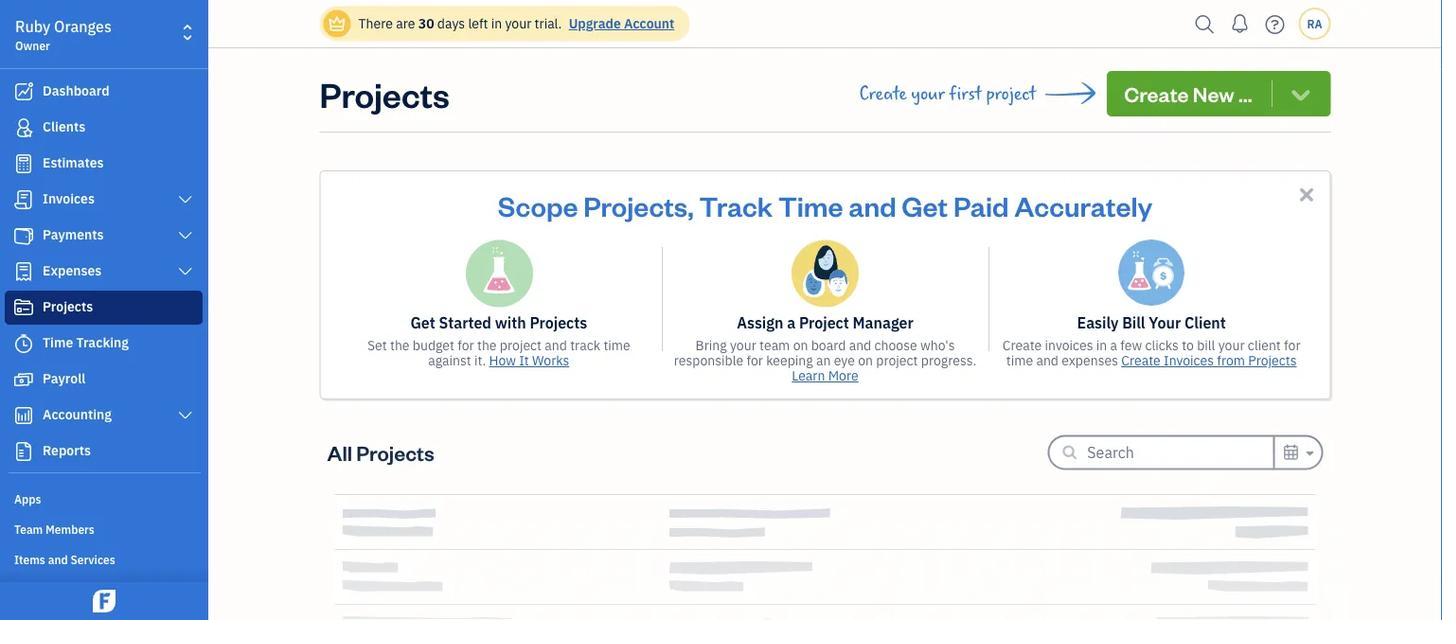 Task type: locate. For each thing, give the bounding box(es) containing it.
0 vertical spatial chevron large down image
[[177, 192, 194, 207]]

1 vertical spatial a
[[1111, 337, 1118, 354]]

create left new
[[1125, 80, 1189, 107]]

more
[[829, 367, 859, 385]]

expense image
[[12, 262, 35, 281]]

1 chevron large down image from the top
[[177, 228, 194, 243]]

invoices
[[1045, 337, 1094, 354]]

0 vertical spatial chevron large down image
[[177, 228, 194, 243]]

project right first at the right of the page
[[987, 83, 1037, 104]]

2 horizontal spatial for
[[1285, 337, 1301, 354]]

create down bill
[[1122, 352, 1161, 369]]

it
[[519, 352, 529, 369]]

1 horizontal spatial time
[[1007, 352, 1034, 369]]

30
[[418, 15, 434, 32]]

and right board
[[849, 337, 872, 354]]

for right client
[[1285, 337, 1301, 354]]

time
[[604, 337, 631, 354], [1007, 352, 1034, 369]]

and left expenses
[[1037, 352, 1059, 369]]

estimate image
[[12, 154, 35, 173]]

client
[[1248, 337, 1281, 354]]

0 horizontal spatial the
[[390, 337, 410, 354]]

chevron large down image for payments
[[177, 228, 194, 243]]

accounting
[[43, 406, 112, 423]]

2 chevron large down image from the top
[[177, 408, 194, 423]]

chevron large down image for expenses
[[177, 264, 194, 279]]

report image
[[12, 442, 35, 461]]

projects right from
[[1249, 352, 1297, 369]]

estimates link
[[5, 147, 203, 181]]

get left paid
[[902, 188, 948, 223]]

create inside create new … dropdown button
[[1125, 80, 1189, 107]]

1 vertical spatial chevron large down image
[[177, 408, 194, 423]]

a up team
[[787, 313, 796, 333]]

expenses
[[1062, 352, 1119, 369]]

0 vertical spatial a
[[787, 313, 796, 333]]

services
[[71, 552, 115, 567]]

1 horizontal spatial in
[[1097, 337, 1108, 354]]

chevron large down image inside payments link
[[177, 228, 194, 243]]

create left invoices
[[1003, 337, 1042, 354]]

a
[[787, 313, 796, 333], [1111, 337, 1118, 354]]

0 horizontal spatial for
[[458, 337, 474, 354]]

for
[[458, 337, 474, 354], [1285, 337, 1301, 354], [747, 352, 763, 369]]

all projects
[[327, 439, 435, 466]]

expenses link
[[5, 255, 203, 289]]

your right bill
[[1219, 337, 1245, 354]]

clients
[[43, 118, 85, 135]]

and left track
[[545, 337, 567, 354]]

1 horizontal spatial on
[[858, 352, 873, 369]]

project down with
[[500, 337, 542, 354]]

dashboard image
[[12, 82, 35, 101]]

chevron large down image down payments link
[[177, 264, 194, 279]]

your left trial.
[[505, 15, 532, 32]]

invoices inside main element
[[43, 190, 95, 207]]

payroll
[[43, 370, 86, 387]]

freshbooks image
[[89, 590, 119, 613]]

projects inside projects link
[[43, 298, 93, 315]]

get up budget at the left bottom of page
[[411, 313, 436, 333]]

on right team
[[794, 337, 808, 354]]

in right left
[[491, 15, 502, 32]]

0 vertical spatial invoices
[[43, 190, 95, 207]]

chevron large down image
[[177, 192, 194, 207], [177, 264, 194, 279]]

1 vertical spatial time
[[43, 334, 73, 351]]

on right eye
[[858, 352, 873, 369]]

create invoices in a few clicks to bill your client for time and expenses
[[1003, 337, 1301, 369]]

chevron large down image up payments link
[[177, 192, 194, 207]]

1 chevron large down image from the top
[[177, 192, 194, 207]]

time
[[779, 188, 844, 223], [43, 334, 73, 351]]

project
[[987, 83, 1037, 104], [500, 337, 542, 354], [877, 352, 918, 369]]

0 horizontal spatial project
[[500, 337, 542, 354]]

the
[[390, 337, 410, 354], [477, 337, 497, 354]]

crown image
[[327, 14, 347, 34]]

create for create invoices in a few clicks to bill your client for time and expenses
[[1003, 337, 1042, 354]]

1 vertical spatial get
[[411, 313, 436, 333]]

1 vertical spatial chevron large down image
[[177, 264, 194, 279]]

items
[[14, 552, 45, 567]]

upgrade account link
[[565, 15, 675, 32]]

get
[[902, 188, 948, 223], [411, 313, 436, 333]]

and
[[849, 188, 897, 223], [545, 337, 567, 354], [849, 337, 872, 354], [1037, 352, 1059, 369], [48, 552, 68, 567]]

the right 'set'
[[390, 337, 410, 354]]

1 horizontal spatial for
[[747, 352, 763, 369]]

dashboard link
[[5, 75, 203, 109]]

payroll link
[[5, 363, 203, 397]]

and right items
[[48, 552, 68, 567]]

a inside assign a project manager bring your team on board and choose who's responsible for keeping an eye on project progress. learn more
[[787, 313, 796, 333]]

0 vertical spatial in
[[491, 15, 502, 32]]

chevron large down image down "invoices" link
[[177, 228, 194, 243]]

create your first project
[[860, 83, 1037, 104]]

eye
[[834, 352, 855, 369]]

and inside assign a project manager bring your team on board and choose who's responsible for keeping an eye on project progress. learn more
[[849, 337, 872, 354]]

create for create your first project
[[860, 83, 907, 104]]

Search text field
[[1088, 438, 1273, 468]]

calendar image
[[1283, 441, 1300, 464]]

0 vertical spatial get
[[902, 188, 948, 223]]

in down easily
[[1097, 337, 1108, 354]]

1 vertical spatial in
[[1097, 337, 1108, 354]]

0 horizontal spatial a
[[787, 313, 796, 333]]

2 horizontal spatial project
[[987, 83, 1037, 104]]

in
[[491, 15, 502, 32], [1097, 337, 1108, 354]]

manager
[[853, 313, 914, 333]]

it.
[[475, 352, 486, 369]]

your
[[505, 15, 532, 32], [911, 83, 945, 104], [730, 337, 757, 354], [1219, 337, 1245, 354]]

easily bill your client
[[1078, 313, 1227, 333]]

invoices
[[43, 190, 95, 207], [1164, 352, 1214, 369]]

create inside 'create invoices in a few clicks to bill your client for time and expenses'
[[1003, 337, 1042, 354]]

days
[[438, 15, 465, 32]]

time right timer icon on the left bottom
[[43, 334, 73, 351]]

team
[[760, 337, 790, 354]]

upgrade
[[569, 15, 621, 32]]

team members
[[14, 522, 95, 537]]

account
[[624, 15, 675, 32]]

first
[[950, 83, 982, 104]]

a left few
[[1111, 337, 1118, 354]]

chevron large down image inside "invoices" link
[[177, 192, 194, 207]]

trial.
[[535, 15, 562, 32]]

the down get started with projects
[[477, 337, 497, 354]]

create
[[1125, 80, 1189, 107], [860, 83, 907, 104], [1003, 337, 1042, 354], [1122, 352, 1161, 369]]

chevron large down image up reports link
[[177, 408, 194, 423]]

1 horizontal spatial the
[[477, 337, 497, 354]]

1 horizontal spatial project
[[877, 352, 918, 369]]

apps link
[[5, 484, 203, 512]]

time right track
[[604, 337, 631, 354]]

projects up track
[[530, 313, 588, 333]]

on
[[794, 337, 808, 354], [858, 352, 873, 369]]

0 horizontal spatial time
[[43, 334, 73, 351]]

project down 'manager' on the bottom right of page
[[877, 352, 918, 369]]

your inside assign a project manager bring your team on board and choose who's responsible for keeping an eye on project progress. learn more
[[730, 337, 757, 354]]

for left keeping
[[747, 352, 763, 369]]

time inside set the budget for the project and track time against it.
[[604, 337, 631, 354]]

notifications image
[[1225, 5, 1256, 43]]

2 chevron large down image from the top
[[177, 264, 194, 279]]

0 vertical spatial time
[[779, 188, 844, 223]]

projects link
[[5, 291, 203, 325]]

chevron large down image
[[177, 228, 194, 243], [177, 408, 194, 423]]

chevrondown image
[[1288, 81, 1314, 107]]

time tracking
[[43, 334, 129, 351]]

create left first at the right of the page
[[860, 83, 907, 104]]

time left invoices
[[1007, 352, 1034, 369]]

for inside 'create invoices in a few clicks to bill your client for time and expenses'
[[1285, 337, 1301, 354]]

invoices link
[[5, 183, 203, 217]]

projects down expenses
[[43, 298, 93, 315]]

there are 30 days left in your trial. upgrade account
[[359, 15, 675, 32]]

0 horizontal spatial invoices
[[43, 190, 95, 207]]

your down assign
[[730, 337, 757, 354]]

paid
[[954, 188, 1009, 223]]

ruby
[[15, 17, 51, 36]]

project image
[[12, 298, 35, 317]]

close image
[[1296, 184, 1318, 206]]

to
[[1182, 337, 1194, 354]]

there
[[359, 15, 393, 32]]

0 horizontal spatial in
[[491, 15, 502, 32]]

owner
[[15, 38, 50, 53]]

set
[[368, 337, 387, 354]]

track
[[700, 188, 773, 223]]

0 horizontal spatial time
[[604, 337, 631, 354]]

for left it.
[[458, 337, 474, 354]]

clicks
[[1146, 337, 1179, 354]]

1 horizontal spatial invoices
[[1164, 352, 1214, 369]]

a inside 'create invoices in a few clicks to bill your client for time and expenses'
[[1111, 337, 1118, 354]]

1 horizontal spatial a
[[1111, 337, 1118, 354]]

time up assign a project manager image
[[779, 188, 844, 223]]

0 horizontal spatial get
[[411, 313, 436, 333]]



Task type: describe. For each thing, give the bounding box(es) containing it.
project inside assign a project manager bring your team on board and choose who's responsible for keeping an eye on project progress. learn more
[[877, 352, 918, 369]]

time inside main element
[[43, 334, 73, 351]]

payment image
[[12, 226, 35, 245]]

chart image
[[12, 406, 35, 425]]

scope
[[498, 188, 578, 223]]

responsible
[[674, 352, 744, 369]]

are
[[396, 15, 415, 32]]

reports
[[43, 442, 91, 459]]

create for create new …
[[1125, 80, 1189, 107]]

keeping
[[767, 352, 813, 369]]

reports link
[[5, 435, 203, 469]]

easily
[[1078, 313, 1119, 333]]

bill
[[1198, 337, 1216, 354]]

works
[[532, 352, 570, 369]]

get started with projects
[[411, 313, 588, 333]]

projects,
[[584, 188, 694, 223]]

track
[[570, 337, 601, 354]]

bank connections image
[[14, 582, 203, 597]]

left
[[468, 15, 488, 32]]

easily bill your client image
[[1119, 240, 1185, 306]]

against
[[428, 352, 471, 369]]

1 the from the left
[[390, 337, 410, 354]]

projects right all
[[357, 439, 435, 466]]

go to help image
[[1260, 10, 1291, 38]]

tracking
[[76, 334, 129, 351]]

accounting link
[[5, 399, 203, 433]]

and up assign a project manager image
[[849, 188, 897, 223]]

time tracking link
[[5, 327, 203, 361]]

estimates
[[43, 154, 104, 171]]

create new …
[[1125, 80, 1253, 107]]

clients link
[[5, 111, 203, 145]]

project inside set the budget for the project and track time against it.
[[500, 337, 542, 354]]

your inside 'create invoices in a few clicks to bill your client for time and expenses'
[[1219, 337, 1245, 354]]

apps
[[14, 492, 41, 507]]

members
[[46, 522, 95, 537]]

dashboard
[[43, 82, 110, 99]]

payments link
[[5, 219, 203, 253]]

assign a project manager bring your team on board and choose who's responsible for keeping an eye on project progress. learn more
[[674, 313, 977, 385]]

main element
[[0, 0, 256, 620]]

set the budget for the project and track time against it.
[[368, 337, 631, 369]]

how
[[489, 352, 516, 369]]

…
[[1239, 80, 1253, 107]]

bill
[[1123, 313, 1146, 333]]

scope projects, track time and get paid accurately
[[498, 188, 1153, 223]]

ra button
[[1299, 8, 1331, 40]]

board
[[812, 337, 846, 354]]

choose
[[875, 337, 918, 354]]

and inside set the budget for the project and track time against it.
[[545, 337, 567, 354]]

money image
[[12, 370, 35, 389]]

0 horizontal spatial on
[[794, 337, 808, 354]]

ra
[[1308, 16, 1323, 31]]

time inside 'create invoices in a few clicks to bill your client for time and expenses'
[[1007, 352, 1034, 369]]

an
[[817, 352, 831, 369]]

oranges
[[54, 17, 112, 36]]

ruby oranges owner
[[15, 17, 112, 53]]

1 horizontal spatial time
[[779, 188, 844, 223]]

timer image
[[12, 334, 35, 353]]

and inside main element
[[48, 552, 68, 567]]

from
[[1218, 352, 1246, 369]]

team
[[14, 522, 43, 537]]

for inside set the budget for the project and track time against it.
[[458, 337, 474, 354]]

in inside 'create invoices in a few clicks to bill your client for time and expenses'
[[1097, 337, 1108, 354]]

invoice image
[[12, 190, 35, 209]]

chevron large down image for accounting
[[177, 408, 194, 423]]

get started with projects image
[[465, 240, 533, 308]]

project
[[799, 313, 850, 333]]

for inside assign a project manager bring your team on board and choose who's responsible for keeping an eye on project progress. learn more
[[747, 352, 763, 369]]

1 vertical spatial invoices
[[1164, 352, 1214, 369]]

assign a project manager image
[[792, 240, 859, 308]]

client image
[[12, 118, 35, 137]]

who's
[[921, 337, 955, 354]]

team members link
[[5, 514, 203, 543]]

new
[[1193, 80, 1235, 107]]

expenses
[[43, 262, 102, 279]]

learn
[[792, 367, 826, 385]]

started
[[439, 313, 492, 333]]

1 horizontal spatial get
[[902, 188, 948, 223]]

and inside 'create invoices in a few clicks to bill your client for time and expenses'
[[1037, 352, 1059, 369]]

caretdown image
[[1304, 442, 1314, 465]]

progress.
[[922, 352, 977, 369]]

assign
[[737, 313, 784, 333]]

bring
[[696, 337, 727, 354]]

items and services link
[[5, 545, 203, 573]]

2 the from the left
[[477, 337, 497, 354]]

few
[[1121, 337, 1143, 354]]

your left first at the right of the page
[[911, 83, 945, 104]]

your
[[1149, 313, 1182, 333]]

items and services
[[14, 552, 115, 567]]

accurately
[[1015, 188, 1153, 223]]

how it works
[[489, 352, 570, 369]]

all
[[327, 439, 352, 466]]

with
[[495, 313, 526, 333]]

create for create invoices from projects
[[1122, 352, 1161, 369]]

payments
[[43, 226, 104, 243]]

create new … button
[[1108, 71, 1331, 117]]

search image
[[1190, 10, 1221, 38]]

create invoices from projects
[[1122, 352, 1297, 369]]

client
[[1185, 313, 1227, 333]]

chevron large down image for invoices
[[177, 192, 194, 207]]

projects down 'there' on the left of page
[[320, 71, 450, 116]]

budget
[[413, 337, 455, 354]]



Task type: vqa. For each thing, say whether or not it's contained in the screenshot.
"1h 00m remaining in budget"
no



